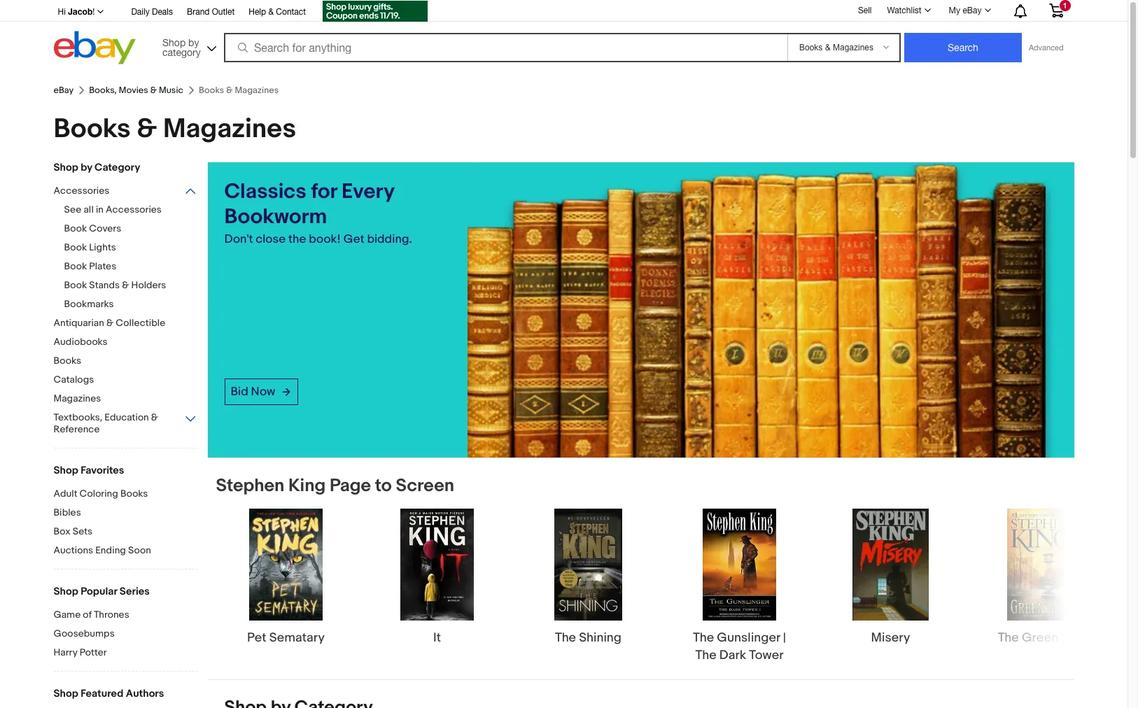 Task type: vqa. For each thing, say whether or not it's contained in the screenshot.
in
yes



Task type: describe. For each thing, give the bounding box(es) containing it.
shop favorites
[[54, 464, 124, 478]]

featured
[[81, 688, 124, 701]]

shop by category banner
[[50, 0, 1075, 68]]

the for the gunslinger | the dark tower
[[693, 631, 714, 647]]

education
[[105, 412, 149, 424]]

sematary
[[269, 631, 325, 647]]

movies
[[119, 85, 148, 96]]

music
[[159, 85, 183, 96]]

adult
[[54, 488, 77, 500]]

books, movies & music link
[[89, 85, 183, 96]]

goosebumps
[[54, 628, 115, 640]]

contact
[[276, 7, 306, 17]]

the
[[289, 233, 306, 247]]

bid
[[231, 385, 248, 399]]

catalogs link
[[54, 374, 197, 387]]

misery image
[[853, 509, 929, 621]]

page
[[330, 476, 371, 498]]

box
[[54, 526, 70, 538]]

0 vertical spatial books
[[54, 113, 131, 146]]

books, movies & music
[[89, 85, 183, 96]]

shop for shop by category
[[54, 161, 78, 174]]

& inside the account navigation
[[269, 7, 274, 17]]

bid now
[[231, 385, 275, 399]]

textbooks, education & reference button
[[54, 412, 197, 437]]

box sets link
[[54, 526, 197, 539]]

for
[[311, 179, 337, 204]]

1
[[1063, 1, 1068, 10]]

hi jacob !
[[58, 6, 95, 17]]

daily
[[131, 7, 150, 17]]

stands
[[89, 279, 120, 291]]

pet sematary image
[[249, 509, 323, 621]]

& up audiobooks link
[[106, 317, 114, 329]]

game
[[54, 609, 81, 621]]

Search for anything text field
[[226, 34, 785, 61]]

by for category
[[81, 161, 92, 174]]

watchlist link
[[880, 2, 937, 19]]

shop by category
[[162, 37, 201, 58]]

my
[[949, 6, 961, 15]]

shining
[[579, 631, 622, 647]]

accessories see all in accessories book covers book lights book plates book stands & holders bookmarks antiquarian & collectible audiobooks books catalogs magazines textbooks, education & reference
[[54, 185, 166, 436]]

sell link
[[852, 5, 879, 15]]

my ebay link
[[942, 2, 998, 19]]

0 horizontal spatial ebay
[[54, 85, 74, 96]]

ebay link
[[54, 85, 74, 96]]

ebay inside the account navigation
[[963, 6, 982, 15]]

it link
[[367, 509, 507, 648]]

pet sematary
[[247, 631, 325, 647]]

4 book from the top
[[64, 279, 87, 291]]

classics for every bookworm don't close the book! get bidding.
[[224, 179, 412, 247]]

bidding.
[[367, 233, 412, 247]]

book stands & holders link
[[64, 279, 208, 293]]

every
[[342, 179, 394, 204]]

magazines link
[[54, 393, 197, 406]]

& left music
[[150, 85, 157, 96]]

authors
[[126, 688, 164, 701]]

deals
[[152, 7, 173, 17]]

the gunslinger | the dark tower
[[693, 631, 786, 664]]

0 vertical spatial accessories
[[54, 185, 109, 197]]

& right "education" on the left bottom of the page
[[151, 412, 158, 424]]

antiquarian
[[54, 317, 104, 329]]

covers
[[89, 223, 121, 235]]

green
[[1022, 631, 1059, 647]]

screen
[[396, 476, 454, 498]]

potter
[[80, 647, 107, 659]]

1 link
[[1041, 0, 1073, 20]]

magazines inside accessories see all in accessories book covers book lights book plates book stands & holders bookmarks antiquarian & collectible audiobooks books catalogs magazines textbooks, education & reference
[[54, 393, 101, 405]]

close
[[256, 233, 286, 247]]

favorites
[[81, 464, 124, 478]]

pet
[[247, 631, 267, 647]]

hi
[[58, 7, 66, 17]]

pet sematary link
[[216, 509, 356, 648]]

classics
[[224, 179, 307, 204]]

mile
[[1062, 631, 1086, 647]]

the gunslinger | the dark tower image
[[703, 509, 777, 621]]

audiobooks link
[[54, 336, 197, 349]]

shop by category button
[[156, 31, 219, 61]]

shop for shop by category
[[162, 37, 186, 48]]

gunslinger
[[717, 631, 781, 647]]

the for the green mile
[[998, 631, 1020, 647]]

it
[[433, 631, 441, 647]]

dark
[[720, 649, 747, 664]]

don't
[[224, 233, 253, 247]]

help & contact link
[[249, 5, 306, 20]]

shop for shop featured authors
[[54, 688, 78, 701]]

shop featured authors
[[54, 688, 164, 701]]

books link
[[54, 355, 197, 368]]

1 vertical spatial accessories
[[106, 204, 162, 216]]

brand outlet link
[[187, 5, 235, 20]]

the shining image
[[554, 509, 623, 621]]

bibles
[[54, 507, 81, 519]]



Task type: locate. For each thing, give the bounding box(es) containing it.
bibles link
[[54, 507, 197, 520]]

the for the shining
[[555, 631, 576, 647]]

0 horizontal spatial by
[[81, 161, 92, 174]]

sell
[[859, 5, 872, 15]]

|
[[783, 631, 786, 647]]

0 vertical spatial magazines
[[163, 113, 296, 146]]

shop up see
[[54, 161, 78, 174]]

shop for shop popular series
[[54, 585, 78, 599]]

book covers link
[[64, 223, 208, 236]]

book plates link
[[64, 261, 208, 274]]

the left shining
[[555, 631, 576, 647]]

book down see
[[64, 223, 87, 235]]

shop for shop favorites
[[54, 464, 78, 478]]

0 horizontal spatial magazines
[[54, 393, 101, 405]]

1 book from the top
[[64, 223, 87, 235]]

ebay right the my
[[963, 6, 982, 15]]

popular
[[81, 585, 117, 599]]

antiquarian & collectible link
[[54, 317, 197, 331]]

see
[[64, 204, 81, 216]]

shop popular series
[[54, 585, 150, 599]]

the green mile link
[[972, 509, 1112, 648]]

1 horizontal spatial by
[[188, 37, 199, 48]]

adult coloring books link
[[54, 488, 197, 501]]

bookmarks link
[[64, 298, 208, 312]]

the left gunslinger
[[693, 631, 714, 647]]

my ebay
[[949, 6, 982, 15]]

bookworm
[[224, 204, 327, 230]]

shop up the adult
[[54, 464, 78, 478]]

1 horizontal spatial magazines
[[163, 113, 296, 146]]

1 vertical spatial ebay
[[54, 85, 74, 96]]

soon
[[128, 545, 151, 557]]

by left the category
[[81, 161, 92, 174]]

now
[[251, 385, 275, 399]]

1 vertical spatial magazines
[[54, 393, 101, 405]]

plates
[[89, 261, 116, 272]]

brand
[[187, 7, 210, 17]]

bookmarks
[[64, 298, 114, 310]]

lights
[[89, 242, 116, 254]]

the left dark
[[696, 649, 717, 664]]

stephen king page to screen
[[216, 476, 454, 498]]

shop by category
[[54, 161, 140, 174]]

ending
[[95, 545, 126, 557]]

book lights link
[[64, 242, 208, 255]]

reference
[[54, 424, 100, 436]]

collectible
[[116, 317, 165, 329]]

& right help
[[269, 7, 274, 17]]

books inside accessories see all in accessories book covers book lights book plates book stands & holders bookmarks antiquarian & collectible audiobooks books catalogs magazines textbooks, education & reference
[[54, 355, 81, 367]]

book!
[[309, 233, 341, 247]]

by down brand
[[188, 37, 199, 48]]

books up bibles link
[[120, 488, 148, 500]]

advanced link
[[1022, 34, 1071, 62]]

it image
[[400, 509, 474, 621]]

1 vertical spatial by
[[81, 161, 92, 174]]

daily deals
[[131, 7, 173, 17]]

get the coupon image
[[323, 1, 428, 22]]

shop inside shop by category
[[162, 37, 186, 48]]

books inside "adult coloring books bibles box sets auctions ending soon"
[[120, 488, 148, 500]]

2 book from the top
[[64, 242, 87, 254]]

shop up game
[[54, 585, 78, 599]]

accessories
[[54, 185, 109, 197], [106, 204, 162, 216]]

book left the lights
[[64, 242, 87, 254]]

books
[[54, 113, 131, 146], [54, 355, 81, 367], [120, 488, 148, 500]]

!
[[93, 7, 95, 17]]

of
[[83, 609, 92, 621]]

help
[[249, 7, 266, 17]]

help & contact
[[249, 7, 306, 17]]

the green mile image
[[1008, 509, 1077, 621]]

get
[[344, 233, 365, 247]]

classics for every bookworm main content
[[208, 162, 1112, 709]]

the green mile
[[998, 631, 1086, 647]]

the shining
[[555, 631, 622, 647]]

1 vertical spatial books
[[54, 355, 81, 367]]

book left plates
[[64, 261, 87, 272]]

by for category
[[188, 37, 199, 48]]

misery link
[[821, 509, 961, 648]]

adult coloring books bibles box sets auctions ending soon
[[54, 488, 151, 557]]

daily deals link
[[131, 5, 173, 20]]

shop down deals
[[162, 37, 186, 48]]

the
[[555, 631, 576, 647], [693, 631, 714, 647], [998, 631, 1020, 647], [696, 649, 717, 664]]

the left green
[[998, 631, 1020, 647]]

series
[[120, 585, 150, 599]]

1 horizontal spatial ebay
[[963, 6, 982, 15]]

see all in accessories link
[[64, 204, 208, 217]]

0 vertical spatial by
[[188, 37, 199, 48]]

in
[[96, 204, 104, 216]]

& down books, movies & music link
[[137, 113, 157, 146]]

sets
[[73, 526, 93, 538]]

game of thrones link
[[54, 609, 197, 623]]

by
[[188, 37, 199, 48], [81, 161, 92, 174]]

0 vertical spatial ebay
[[963, 6, 982, 15]]

none submit inside the shop by category banner
[[905, 33, 1022, 62]]

& down book plates link on the left of page
[[122, 279, 129, 291]]

stephen
[[216, 476, 285, 498]]

the gunslinger | the dark tower link
[[670, 509, 810, 666]]

accessories up 'all'
[[54, 185, 109, 197]]

auctions
[[54, 545, 93, 557]]

textbooks,
[[54, 412, 102, 424]]

&
[[269, 7, 274, 17], [150, 85, 157, 96], [137, 113, 157, 146], [122, 279, 129, 291], [106, 317, 114, 329], [151, 412, 158, 424]]

books up the catalogs
[[54, 355, 81, 367]]

account navigation
[[50, 0, 1075, 24]]

classics for every bookworm image
[[468, 162, 1075, 458]]

2 vertical spatial books
[[120, 488, 148, 500]]

books,
[[89, 85, 117, 96]]

category
[[162, 47, 201, 58]]

game of thrones goosebumps harry potter
[[54, 609, 129, 659]]

holders
[[131, 279, 166, 291]]

book up bookmarks
[[64, 279, 87, 291]]

audiobooks
[[54, 336, 108, 348]]

the shining link
[[519, 509, 659, 648]]

brand outlet
[[187, 7, 235, 17]]

None submit
[[905, 33, 1022, 62]]

by inside shop by category
[[188, 37, 199, 48]]

goosebumps link
[[54, 628, 197, 641]]

shop left featured
[[54, 688, 78, 701]]

accessories up book covers link
[[106, 204, 162, 216]]

ebay left books,
[[54, 85, 74, 96]]

ebay
[[963, 6, 982, 15], [54, 85, 74, 96]]

advanced
[[1029, 43, 1064, 52]]

bid now link
[[224, 379, 299, 405]]

harry potter link
[[54, 647, 197, 660]]

misery
[[872, 631, 911, 647]]

shop
[[162, 37, 186, 48], [54, 161, 78, 174], [54, 464, 78, 478], [54, 585, 78, 599], [54, 688, 78, 701]]

books up shop by category
[[54, 113, 131, 146]]

category
[[95, 161, 140, 174]]

3 book from the top
[[64, 261, 87, 272]]



